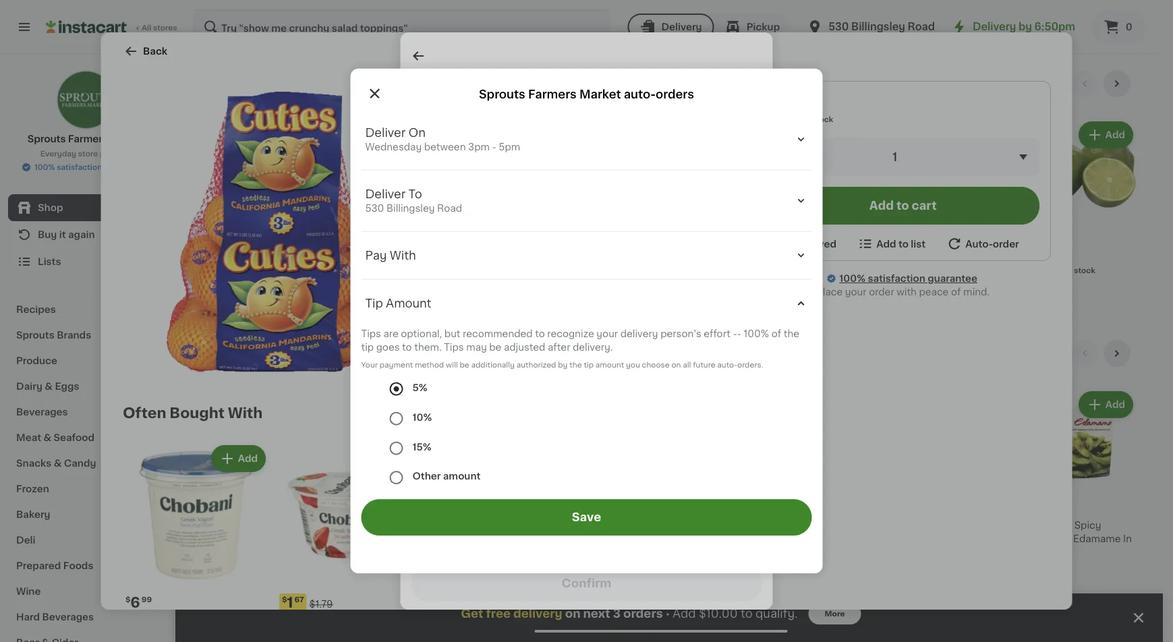 Task type: locate. For each thing, give the bounding box(es) containing it.
auto-order
[[966, 239, 1019, 249]]

mandarins up 'organic cilantro' "image" at the top of page
[[502, 140, 551, 149]]

prepared foods
[[16, 562, 93, 571]]

on inside sprouts farmers market auto-orders dialog
[[672, 361, 681, 369]]

organic non-gmo for organic cucumber
[[322, 488, 397, 496]]

organic
[[204, 218, 234, 226], [794, 218, 825, 226], [202, 251, 240, 261], [793, 251, 831, 261], [204, 488, 234, 496], [322, 488, 353, 496], [202, 521, 240, 530], [321, 521, 358, 530], [793, 521, 831, 530], [437, 581, 468, 588]]

2 fresh from the top
[[202, 347, 244, 361]]

2 vertical spatial auto-
[[411, 306, 445, 318]]

bag
[[463, 102, 481, 111]]

organic non-gmo inside product group
[[204, 488, 279, 496]]

1 horizontal spatial between
[[481, 476, 513, 484]]

2 horizontal spatial market
[[580, 89, 621, 100]]

gmo up $0.32 each (estimated) element
[[259, 218, 279, 226]]

1 vertical spatial of
[[772, 329, 782, 339]]

beverages link
[[8, 400, 164, 425]]

$ inside $ 0 25
[[323, 234, 328, 241]]

0 for $ 0 32
[[210, 233, 220, 247]]

method inside sprouts farmers market auto-orders dialog
[[415, 361, 444, 369]]

1 horizontal spatial 530
[[829, 22, 849, 32]]

about inside organic banana $0.79 / lb about 0.41 lb each
[[202, 275, 225, 282]]

snacks
[[16, 459, 51, 468]]

payment inside sprouts farmers market auto-orders dialog
[[380, 361, 413, 369]]

each (est.) for organic banana
[[237, 232, 295, 243]]

delivery for delivery by 6:50pm
[[973, 22, 1017, 32]]

farmers inside auto-order more items dialog
[[462, 356, 512, 367]]

1 horizontal spatial your
[[845, 288, 867, 297]]

auto-order more items dialog
[[401, 32, 773, 610]]

ct down $ 2 49
[[207, 534, 215, 542]]

gmo for organic cucumber
[[377, 488, 397, 496]]

by
[[1019, 22, 1033, 32], [558, 361, 568, 369]]

treatment tracker modal dialog
[[175, 594, 1164, 642]]

sprouts for sprouts farmers market auto-order details
[[411, 356, 459, 367]]

payment
[[380, 361, 413, 369], [647, 554, 680, 562]]

- inside delivery day & time wednesday between 3pm - 5pm
[[534, 476, 537, 484]]

0 horizontal spatial market
[[110, 134, 145, 144]]

gmo for organic banana
[[259, 218, 279, 226]]

fresh for fresh vegetables
[[202, 347, 244, 361]]

non- for organic cucumber
[[358, 488, 377, 496]]

item carousel region
[[202, 70, 1137, 329], [202, 340, 1137, 599]]

1 inside organic celery 1 ct
[[202, 534, 206, 542]]

gmo up cucumber
[[377, 488, 397, 496]]

sprouts up everyday
[[28, 134, 66, 144]]

0 for $ 0 25
[[328, 233, 338, 247]]

instacart logo image
[[46, 19, 127, 35]]

1 horizontal spatial 100% satisfaction guarantee
[[839, 274, 978, 283]]

auto- up mind.
[[966, 239, 993, 249]]

2 horizontal spatial delivery
[[973, 22, 1017, 32]]

on left file
[[713, 554, 723, 562]]

2 vertical spatial farmers
[[462, 356, 512, 367]]

between up read
[[424, 142, 466, 152]]

0 vertical spatial be
[[489, 343, 502, 352]]

love
[[557, 521, 580, 530]]

50
[[1048, 234, 1059, 241], [336, 504, 346, 511]]

0 horizontal spatial 530
[[365, 204, 384, 213]]

service type group
[[628, 13, 791, 40]]

bag
[[525, 82, 555, 96]]

beverages down 'wine' link
[[42, 613, 94, 622]]

1 vertical spatial billingsley
[[387, 204, 435, 213]]

0 vertical spatial all
[[1006, 79, 1018, 88]]

each right 32
[[237, 232, 263, 243]]

0 vertical spatial guarantee
[[104, 164, 143, 171]]

1 vertical spatial 3pm
[[515, 476, 532, 484]]

0 horizontal spatial 3pm
[[468, 142, 490, 152]]

$ inside $ 4 99
[[438, 596, 443, 604]]

1 fresh from the top
[[202, 77, 244, 91]]

lb inside button
[[702, 534, 709, 542]]

beverages inside hard beverages link
[[42, 613, 94, 622]]

1 vertical spatial auto-
[[966, 239, 993, 249]]

1 vertical spatial on
[[713, 554, 723, 562]]

delivery inside delivery day & time wednesday between 3pm - 5pm
[[434, 463, 475, 472]]

gmo
[[259, 218, 279, 226], [850, 218, 870, 226], [259, 488, 279, 496], [377, 488, 397, 496], [814, 488, 834, 496]]

again
[[68, 230, 95, 240]]

each (est.) inside $0.32 each (estimated) element
[[237, 232, 295, 243]]

(est.) up pay with
[[384, 232, 413, 243]]

sprouts farmers market logo image
[[56, 70, 116, 130], [411, 116, 429, 134]]

your
[[361, 361, 378, 369]]

0 horizontal spatial on
[[565, 608, 581, 620]]

1 vertical spatial beverages
[[42, 613, 94, 622]]

1 up auto-order total
[[439, 278, 442, 285]]

0 horizontal spatial (est.)
[[266, 232, 295, 243]]

auto- right regularly.
[[624, 89, 656, 100]]

all inside sprouts farmers market auto-orders dialog
[[683, 361, 691, 369]]

$ 6 99 down sponsored badge image
[[595, 596, 621, 610]]

0 horizontal spatial the
[[570, 361, 582, 369]]

billingsley
[[852, 22, 906, 32], [387, 204, 435, 213]]

wine down love on the bottom of page
[[557, 535, 581, 544]]

items
[[497, 77, 540, 91]]

to right bag
[[484, 97, 494, 106]]

1 vertical spatial 2
[[210, 503, 219, 517]]

method down adding
[[682, 554, 711, 562]]

& for dairy
[[45, 382, 53, 391]]

recipes link
[[8, 297, 164, 323]]

/ up 0.41
[[225, 264, 229, 272]]

0 horizontal spatial 6
[[130, 596, 140, 610]]

2 item carousel region from the top
[[202, 340, 1137, 599]]

0 horizontal spatial farmers
[[68, 134, 108, 144]]

3 inside product group
[[564, 503, 574, 517]]

100% satisfaction guarantee inside button
[[34, 164, 143, 171]]

(est.) up organic banana $0.79 / lb about 0.41 lb each
[[266, 232, 295, 243]]

about down "$0.59"
[[321, 275, 343, 282]]

0 vertical spatial 3pm
[[468, 142, 490, 152]]

1 horizontal spatial 3
[[564, 503, 574, 517]]

0 vertical spatial method
[[415, 361, 444, 369]]

product group containing 6
[[122, 443, 268, 642]]

farmers inside dialog
[[528, 89, 577, 100]]

1 each (est.) from the left
[[237, 232, 295, 243]]

optional,
[[401, 329, 442, 339]]

organic cilantro image
[[495, 150, 527, 182]]

0 horizontal spatial 99
[[141, 596, 152, 604]]

auto-order button
[[946, 236, 1019, 252]]

& for snacks
[[54, 459, 62, 468]]

non- for organic celery
[[240, 488, 259, 496]]

1 horizontal spatial road
[[908, 22, 935, 32]]

$ 6 99
[[125, 596, 152, 610], [595, 596, 621, 610]]

deliver for deliver to
[[365, 188, 406, 200]]

ct for celery
[[207, 534, 215, 542]]

1 vertical spatial amount
[[443, 472, 481, 481]]

sprouts farmers market auto-orders dialog
[[351, 69, 823, 574]]

organic non-gmo up 32
[[204, 218, 279, 226]]

$3.99
[[591, 508, 618, 517]]

1 $ 6 99 from the left
[[125, 596, 152, 610]]

guarantee inside 100% satisfaction guarantee link
[[928, 274, 978, 283]]

100% satisfaction guarantee up with
[[839, 274, 978, 283]]

non- inside product group
[[240, 488, 259, 496]]

fresh for fresh fruit
[[202, 77, 244, 91]]

organic inside organic cucumber 1 ct
[[321, 521, 358, 530]]

0 horizontal spatial your
[[597, 329, 618, 339]]

be inside tips are optional, but recommended to recognize your delivery person's effort -- 100% of the tip goes to them. tips may be adjusted after delivery.
[[489, 343, 502, 352]]

your inside tips are optional, but recommended to recognize your delivery person's effort -- 100% of the tip goes to them. tips may be adjusted after delivery.
[[597, 329, 618, 339]]

0 vertical spatial you
[[626, 361, 640, 369]]

0 vertical spatial market
[[580, 89, 621, 100]]

0 vertical spatial 3
[[443, 102, 449, 111]]

non- up "29"
[[794, 488, 814, 496]]

$0.59
[[321, 264, 343, 272]]

soybean
[[1029, 535, 1071, 544]]

2 banana from the left
[[321, 251, 356, 261]]

organic inside organic cilantro 1 ct
[[793, 521, 831, 530]]

0 horizontal spatial with
[[228, 406, 262, 420]]

$ left "29"
[[796, 504, 801, 511]]

100% satisfaction guarantee down store
[[34, 164, 143, 171]]

$3.50 original price: $3.99 element
[[557, 501, 664, 519]]

0 horizontal spatial delivery
[[514, 608, 563, 620]]

it
[[59, 230, 66, 240]]

& right day at the left bottom
[[498, 463, 506, 472]]

sprouts farmers market link
[[28, 70, 145, 146]]

1 horizontal spatial about
[[321, 275, 343, 282]]

99 up hard beverages link
[[141, 596, 152, 604]]

lb up 0.41
[[230, 264, 237, 272]]

your payment method will be additionally authorized by the tip amount you choose on all future auto-orders.
[[361, 361, 764, 369]]

5pm up save button
[[539, 476, 556, 484]]

add button for $1.79
[[369, 447, 421, 471]]

ct inside organic cilantro 1 ct
[[798, 534, 806, 542]]

2 $ 6 99 from the left
[[595, 596, 621, 610]]

shell
[[1029, 548, 1052, 557]]

$10.00
[[699, 608, 738, 620]]

$ 0 25
[[323, 233, 349, 247]]

99
[[141, 596, 152, 604], [455, 596, 465, 604], [611, 596, 621, 604]]

produce link
[[8, 348, 164, 374]]

guarantee up peace
[[928, 274, 978, 283]]

this inside auto-order items set a schedule to receive this item regularly.
[[533, 97, 551, 106]]

market
[[580, 89, 621, 100], [110, 134, 145, 144], [514, 356, 557, 367]]

product group
[[202, 119, 310, 300], [321, 119, 428, 300], [439, 119, 546, 303], [793, 119, 900, 273], [911, 119, 1018, 279], [1029, 119, 1137, 279], [202, 389, 310, 559], [321, 389, 428, 543], [557, 389, 664, 582], [1029, 389, 1137, 582], [122, 443, 268, 642], [279, 443, 425, 642]]

of left mind.
[[951, 288, 961, 297]]

0 vertical spatial between
[[424, 142, 466, 152]]

1 down '$ 1 29'
[[793, 534, 796, 542]]

1 item carousel region from the top
[[202, 70, 1137, 329]]

deliver left the on
[[365, 127, 406, 138]]

stock
[[812, 116, 833, 123], [957, 267, 978, 274], [1075, 267, 1096, 274], [602, 278, 624, 285], [248, 289, 269, 296], [366, 289, 387, 296], [248, 548, 269, 555]]

seafood
[[54, 433, 94, 443]]

product group containing 3
[[557, 389, 664, 582]]

3pm up more
[[468, 142, 490, 152]]

lime
[[1029, 251, 1052, 261]]

2 about from the left
[[321, 275, 343, 282]]

on right "choose"
[[672, 361, 681, 369]]

be right will
[[460, 361, 469, 369]]

$0.25 each (estimated) element
[[321, 231, 428, 249]]

lb right $1.49
[[702, 534, 709, 542]]

guarantee inside 100% satisfaction guarantee button
[[104, 164, 143, 171]]

1 vertical spatial be
[[460, 361, 469, 369]]

dairy & eggs
[[16, 382, 79, 391]]

0 horizontal spatial 3
[[443, 102, 449, 111]]

1 about from the left
[[202, 275, 225, 282]]

be
[[489, 343, 502, 352], [460, 361, 469, 369]]

0 vertical spatial beverages
[[16, 408, 68, 417]]

delivery for delivery
[[662, 22, 702, 32]]

0 horizontal spatial satisfaction
[[57, 164, 102, 171]]

each down pay
[[373, 275, 391, 282]]

0 vertical spatial road
[[908, 22, 935, 32]]

orders
[[656, 89, 694, 100], [624, 608, 663, 620]]

1 inside button
[[439, 534, 442, 542]]

organic down '$ 1 29'
[[793, 521, 831, 530]]

0 vertical spatial 5pm
[[499, 142, 521, 152]]

with inside dropdown button
[[390, 250, 416, 261]]

0 vertical spatial satisfaction
[[57, 164, 102, 171]]

add button for organic raspberries
[[844, 123, 896, 147]]

0 vertical spatial auto-
[[411, 77, 454, 91]]

/ inside banana $0.59 / lb about 0.43 lb each
[[345, 264, 348, 272]]

receive
[[496, 97, 531, 106]]

1 horizontal spatial tip
[[584, 361, 594, 369]]

0 horizontal spatial banana
[[243, 251, 278, 261]]

1 horizontal spatial you
[[440, 554, 454, 562]]

gmo for organic celery
[[259, 488, 279, 496]]

100% satisfaction guarantee link
[[839, 272, 978, 285]]

auto- inside button
[[966, 239, 993, 249]]

valid
[[628, 554, 645, 562]]

(40+)
[[1020, 79, 1046, 88]]

non- for organic banana
[[240, 218, 259, 226]]

to right the goes
[[402, 343, 412, 352]]

lb left bag
[[451, 102, 460, 111]]

1 (est.) from the left
[[266, 232, 295, 243]]

meat
[[16, 433, 41, 443]]

qualify.
[[756, 608, 798, 620]]

0 horizontal spatial tip
[[361, 343, 374, 352]]

$0.32 each (estimated) element
[[202, 231, 310, 249]]

ingredients: mandarins read more
[[443, 140, 551, 163]]

2 99 from the left
[[455, 596, 465, 604]]

deliver to 530 billingsley road
[[365, 188, 462, 213]]

1 horizontal spatial delivery
[[662, 22, 702, 32]]

1 horizontal spatial billingsley
[[852, 22, 906, 32]]

tips down but at the left bottom of the page
[[444, 343, 464, 352]]

50 up organic cucumber 1 ct
[[336, 504, 346, 511]]

1 vertical spatial between
[[481, 476, 513, 484]]

& down save
[[583, 535, 591, 544]]

auto- inside by adding this auto-order to cart, you agree to recurring charges for this item to any valid payment method on file until you cancel. price shown is per unit.
[[713, 544, 733, 551]]

many in stock inside product group
[[216, 548, 269, 555]]

sprouts cage free large brown grade a eggs image
[[533, 150, 565, 182]]

cart,
[[421, 554, 438, 562]]

1 vertical spatial market
[[110, 134, 145, 144]]

lists
[[38, 257, 61, 267]]

/
[[225, 264, 229, 272], [345, 264, 348, 272], [697, 534, 700, 542]]

1 horizontal spatial $ 6 99
[[595, 596, 621, 610]]

1 horizontal spatial by
[[1019, 22, 1033, 32]]

1 down $ 2 49
[[202, 534, 206, 542]]

details
[[628, 356, 670, 367]]

effort
[[704, 329, 731, 339]]

gmo inside product group
[[259, 488, 279, 496]]

organic non-gmo up 88
[[794, 218, 870, 226]]

0 horizontal spatial guarantee
[[104, 164, 143, 171]]

4
[[443, 596, 453, 610]]

2 (est.) from the left
[[384, 232, 413, 243]]

1 horizontal spatial all
[[1006, 79, 1018, 88]]

1 horizontal spatial with
[[390, 250, 416, 261]]

banana up "$0.59"
[[321, 251, 356, 261]]

by
[[658, 544, 668, 551]]

tip down delivery.
[[584, 361, 594, 369]]

2 down the every
[[441, 214, 447, 223]]

sprouts inside dialog
[[479, 89, 526, 100]]

organic up the $0.79
[[202, 251, 240, 261]]

satisfaction down "everyday store prices"
[[57, 164, 102, 171]]

1 vertical spatial all
[[683, 361, 691, 369]]

deliver inside deliver on wednesday between 3pm - 5pm
[[365, 127, 406, 138]]

order inside by adding this auto-order to cart, you agree to recurring charges for this item to any valid payment method on file until you cancel. price shown is per unit.
[[733, 544, 753, 551]]

1 vertical spatial the
[[570, 361, 582, 369]]

add button
[[254, 123, 306, 147], [372, 123, 424, 147], [844, 123, 896, 147], [962, 123, 1014, 147], [1080, 123, 1132, 147], [1080, 393, 1132, 417], [212, 447, 264, 471], [369, 447, 421, 471]]

50 up lime at top right
[[1048, 234, 1059, 241]]

0.41
[[227, 275, 242, 282]]

$ left 32
[[205, 234, 210, 241]]

$ down cancel.
[[438, 596, 443, 604]]

0 vertical spatial 2
[[441, 214, 447, 223]]

farmers
[[528, 89, 577, 100], [68, 134, 108, 144], [462, 356, 512, 367]]

2 vertical spatial on
[[565, 608, 581, 620]]

road inside 530 billingsley road popup button
[[908, 22, 935, 32]]

$ inside $ 1 67 $1.79
[[282, 596, 287, 604]]

fresh left fruit
[[202, 77, 244, 91]]

delivery inside button
[[662, 22, 702, 32]]

beverages inside beverages link
[[16, 408, 68, 417]]

payment down the goes
[[380, 361, 413, 369]]

main content
[[175, 54, 1164, 642]]

the inside tips are optional, but recommended to recognize your delivery person's effort -- 100% of the tip goes to them. tips may be adjusted after delivery.
[[784, 329, 800, 339]]

item down bag
[[553, 97, 574, 106]]

0 horizontal spatial tips
[[361, 329, 381, 339]]

method down them.
[[415, 361, 444, 369]]

0 vertical spatial with
[[390, 250, 416, 261]]

many in stock inside button
[[570, 278, 624, 285]]

tip amount
[[365, 298, 432, 309]]

2 horizontal spatial farmers
[[528, 89, 577, 100]]

/ inside organic banana $0.79 / lb about 0.41 lb each
[[225, 264, 229, 272]]

each (est.) inside $0.25 each (estimated) element
[[355, 232, 413, 243]]

read more button
[[443, 151, 496, 165]]

about inside banana $0.59 / lb about 0.43 lb each
[[321, 275, 343, 282]]

32
[[222, 234, 231, 241]]

add to list button
[[857, 236, 926, 252]]

0 vertical spatial item
[[553, 97, 574, 106]]

3pm inside deliver on wednesday between 3pm - 5pm
[[468, 142, 490, 152]]

1 horizontal spatial /
[[345, 264, 348, 272]]

0 vertical spatial amount
[[596, 361, 624, 369]]

2 horizontal spatial you
[[626, 361, 640, 369]]

5pm
[[499, 142, 521, 152], [539, 476, 556, 484]]

the
[[784, 329, 800, 339], [570, 361, 582, 369]]

add button for 6
[[212, 447, 264, 471]]

.
[[592, 565, 594, 573]]

per
[[511, 565, 524, 573]]

$ 1 50
[[323, 503, 346, 517]]

0 vertical spatial 100% satisfaction guarantee
[[34, 164, 143, 171]]

auto- inside auto-order items set a schedule to receive this item regularly.
[[411, 77, 454, 91]]

1 horizontal spatial (est.)
[[384, 232, 413, 243]]

buy
[[38, 230, 57, 240]]

0 vertical spatial the
[[784, 329, 800, 339]]

sprouts farmers market logo image inside sprouts farmers market link
[[56, 70, 116, 130]]

add button for organic banana
[[254, 123, 306, 147]]

more
[[825, 610, 845, 618]]

peace
[[919, 288, 949, 297]]

method
[[415, 361, 444, 369], [682, 554, 711, 562]]

wednesday inside delivery day & time wednesday between 3pm - 5pm
[[434, 476, 479, 484]]

1 vertical spatial satisfaction
[[868, 274, 926, 283]]

0 vertical spatial mandarins
[[443, 82, 522, 96]]

1 horizontal spatial of
[[951, 288, 961, 297]]

1 vertical spatial farmers
[[68, 134, 108, 144]]

other amount
[[413, 472, 481, 481]]

1 horizontal spatial this
[[568, 554, 582, 562]]

deliver left to
[[365, 188, 406, 200]]

between inside delivery day & time wednesday between 3pm - 5pm
[[481, 476, 513, 484]]

2 each (est.) from the left
[[355, 232, 413, 243]]

0 vertical spatial wine
[[557, 535, 581, 544]]

with right pay
[[390, 250, 416, 261]]

banana down $0.32 each (estimated) element
[[243, 251, 278, 261]]

you up cancel.
[[440, 554, 454, 562]]

1 vertical spatial mandarins
[[502, 140, 551, 149]]

delivery for delivery day & time wednesday between 3pm - 5pm
[[434, 463, 475, 472]]

each right 0.41
[[253, 275, 271, 282]]

ct
[[444, 278, 452, 285], [207, 534, 215, 542], [326, 534, 333, 542], [798, 534, 806, 542]]

banana
[[243, 251, 278, 261], [321, 251, 356, 261]]

each inside organic banana $0.79 / lb about 0.41 lb each
[[253, 275, 271, 282]]

you down cart,
[[411, 565, 425, 573]]

& left candy
[[54, 459, 62, 468]]

road inside deliver to 530 billingsley road
[[437, 204, 462, 213]]

100% inside tips are optional, but recommended to recognize your delivery person's effort -- 100% of the tip goes to them. tips may be adjusted after delivery.
[[744, 329, 770, 339]]

wednesday down day at the left bottom
[[434, 476, 479, 484]]

organic down $ 2 49
[[202, 521, 240, 530]]

0 horizontal spatial billingsley
[[387, 204, 435, 213]]

by left 6:50pm
[[1019, 22, 1033, 32]]

all right view
[[1006, 79, 1018, 88]]

to right $10.00
[[741, 608, 753, 620]]

(est.) inside $0.32 each (estimated) element
[[266, 232, 295, 243]]

1 inside organic cucumber 1 ct
[[321, 534, 324, 542]]

market down adjusted
[[514, 356, 557, 367]]

organic non-gmo for organic banana
[[204, 218, 279, 226]]

ct down $ 1 50
[[326, 534, 333, 542]]

0 vertical spatial payment
[[380, 361, 413, 369]]

0 horizontal spatial sprouts farmers market logo image
[[56, 70, 116, 130]]

market for sprouts farmers market auto-order details
[[514, 356, 557, 367]]

0 horizontal spatial between
[[424, 142, 466, 152]]

3pm inside delivery day & time wednesday between 3pm - 5pm
[[515, 476, 532, 484]]

0 vertical spatial farmers
[[528, 89, 577, 100]]

0 horizontal spatial payment
[[380, 361, 413, 369]]

edit
[[743, 357, 762, 366]]

100% inside button
[[34, 164, 55, 171]]

mandarins bag image
[[419, 150, 452, 182]]

$ left 67
[[282, 596, 287, 604]]

spicy
[[1075, 521, 1102, 530]]

pickup button
[[714, 13, 791, 40]]

1 vertical spatial your
[[597, 329, 618, 339]]

on left next
[[565, 608, 581, 620]]

2 horizontal spatial /
[[697, 534, 700, 542]]

order
[[454, 77, 494, 91], [993, 239, 1019, 249], [869, 288, 894, 297], [445, 306, 476, 318], [593, 356, 626, 367], [733, 544, 753, 551]]

sprouts up bag
[[479, 89, 526, 100]]

beverages down dairy & eggs
[[16, 408, 68, 417]]

0 vertical spatial beets
[[582, 521, 610, 530]]

1 vertical spatial item carousel region
[[202, 340, 1137, 599]]

1 banana from the left
[[243, 251, 278, 261]]

item carousel region containing fresh fruit
[[202, 70, 1137, 329]]

sprouts farmers market auto-orders
[[479, 89, 694, 100]]

sponsored badge image
[[557, 571, 598, 579]]

0 vertical spatial orders
[[656, 89, 694, 100]]

0
[[1126, 22, 1133, 32], [210, 233, 220, 247], [328, 233, 338, 247], [919, 233, 929, 247]]

non- up $0.32 each (estimated) element
[[240, 218, 259, 226]]

many in stock
[[780, 116, 833, 123], [925, 267, 978, 274], [570, 278, 624, 285], [216, 289, 269, 296], [334, 289, 387, 296], [216, 548, 269, 555]]

0 horizontal spatial wine
[[16, 587, 41, 597]]

this down bag
[[533, 97, 551, 106]]

non- up cucumber
[[358, 488, 377, 496]]

1 vertical spatial 3
[[564, 503, 574, 517]]

1 vertical spatial road
[[437, 204, 462, 213]]

lb up 0.43
[[350, 264, 357, 272]]

organic non-gmo up "49"
[[204, 488, 279, 496]]

guarantee
[[104, 164, 143, 171], [928, 274, 978, 283]]

non- up celery
[[240, 488, 259, 496]]

wine inside love beets white wine & balsamic beets
[[557, 535, 581, 544]]

market inside auto-order more items dialog
[[514, 356, 557, 367]]

wednesday
[[365, 142, 422, 152], [434, 476, 479, 484]]

orders down delivery button
[[656, 89, 694, 100]]

None search field
[[193, 8, 610, 46]]

(est.) for organic banana
[[266, 232, 295, 243]]

stock inside the many in stock button
[[602, 278, 624, 285]]

tips
[[361, 329, 381, 339], [444, 343, 464, 352]]

0 vertical spatial this
[[533, 97, 551, 106]]

auto- down tips are optional, but recommended to recognize your delivery person's effort -- 100% of the tip goes to them. tips may be adjusted after delivery.
[[560, 356, 593, 367]]

25
[[340, 234, 349, 241]]

orders left •
[[624, 608, 663, 620]]

banana inside organic banana $0.79 / lb about 0.41 lb each
[[243, 251, 278, 261]]

auto- for sprouts farmers market auto-order details
[[560, 356, 593, 367]]

place
[[816, 288, 843, 297]]

payment inside by adding this auto-order to cart, you agree to recurring charges for this item to any valid payment method on file until you cancel. price shown is per unit.
[[647, 554, 680, 562]]

auto- up "a"
[[411, 77, 454, 91]]

agree
[[456, 554, 477, 562]]

delivery right free
[[514, 608, 563, 620]]

organic non-gmo up $ 1 50
[[322, 488, 397, 496]]

to inside auto-order items set a schedule to receive this item regularly.
[[484, 97, 494, 106]]



Task type: describe. For each thing, give the bounding box(es) containing it.
0 horizontal spatial amount
[[443, 472, 481, 481]]

more button
[[809, 603, 862, 625]]

auto- right future on the right bottom
[[718, 361, 738, 369]]

& inside delivery day & time wednesday between 3pm - 5pm
[[498, 463, 506, 472]]

$1.67 original price: $1.79 element
[[279, 594, 425, 611]]

$4.49
[[827, 238, 855, 247]]

tip amount button
[[361, 280, 812, 327]]

save button
[[361, 500, 812, 536]]

melissa's spicy soybean edamame in shell
[[1029, 521, 1132, 557]]

deliver inside deliver every every 2 weeks
[[411, 200, 438, 208]]

ct for cucumber
[[326, 534, 333, 542]]

6 inside product group
[[130, 596, 140, 610]]

auto-order items set a schedule to receive this item regularly.
[[411, 77, 621, 106]]

best
[[202, 617, 237, 631]]

add to cart button
[[767, 187, 1040, 225]]

$ 1 67 $1.79
[[282, 596, 333, 610]]

everyday
[[40, 150, 76, 158]]

item carousel region containing fresh vegetables
[[202, 340, 1137, 599]]

$1.79
[[309, 600, 333, 609]]

organic up 32
[[204, 218, 234, 226]]

5pm inside delivery day & time wednesday between 3pm - 5pm
[[539, 476, 556, 484]]

banana inside banana $0.59 / lb about 0.43 lb each
[[321, 251, 356, 261]]

stock inside product group
[[248, 548, 269, 555]]

add inside treatment tracker modal dialog
[[673, 608, 696, 620]]

1 horizontal spatial 6
[[600, 596, 610, 610]]

1 vertical spatial 100%
[[839, 274, 866, 283]]

in inside button
[[593, 278, 600, 285]]

non-gmo
[[794, 488, 834, 496]]

1 vertical spatial beets
[[557, 548, 584, 557]]

100% satisfaction guarantee button
[[21, 159, 151, 173]]

0 vertical spatial your
[[845, 288, 867, 297]]

dairy
[[16, 382, 42, 391]]

deliver for deliver on
[[365, 127, 406, 138]]

fresh fruit
[[202, 77, 283, 91]]

delivery inside tips are optional, but recommended to recognize your delivery person's effort -- 100% of the tip goes to them. tips may be adjusted after delivery.
[[621, 329, 658, 339]]

back button
[[122, 43, 167, 59]]

1 horizontal spatial 50
[[1048, 234, 1059, 241]]

gmo up "29"
[[814, 488, 834, 496]]

prepared
[[16, 562, 61, 571]]

3 99 from the left
[[611, 596, 621, 604]]

$ 4 99
[[438, 596, 465, 610]]

/ inside button
[[697, 534, 700, 542]]

to left any
[[603, 554, 610, 562]]

(est.) for banana
[[384, 232, 413, 243]]

saved button
[[787, 236, 837, 252]]

satisfaction inside button
[[57, 164, 102, 171]]

adding
[[670, 544, 695, 551]]

organic banana image
[[457, 150, 490, 182]]

all inside "popup button"
[[1006, 79, 1018, 88]]

sprouts farmers market
[[28, 134, 145, 144]]

$4.99 element
[[1029, 501, 1137, 519]]

item inside auto-order items set a schedule to receive this item regularly.
[[553, 97, 574, 106]]

1 inside 'button'
[[439, 278, 442, 285]]

organic up $ 4 99
[[437, 581, 468, 588]]

farmers for sprouts farmers market auto-orders
[[528, 89, 577, 100]]

view
[[981, 79, 1004, 88]]

billingsley inside deliver to 530 billingsley road
[[387, 204, 435, 213]]

sprouts for sprouts farmers market
[[28, 134, 66, 144]]

& for meat
[[43, 433, 51, 443]]

snacks & candy link
[[8, 451, 164, 476]]

3 inside treatment tracker modal dialog
[[613, 608, 621, 620]]

to inside treatment tracker modal dialog
[[741, 608, 753, 620]]

1 horizontal spatial amount
[[596, 361, 624, 369]]

farmers for sprouts farmers market
[[68, 134, 108, 144]]

product group containing 1 ct
[[439, 119, 546, 303]]

wednesday inside deliver on wednesday between 3pm - 5pm
[[365, 142, 422, 152]]

total
[[479, 306, 506, 318]]

method inside by adding this auto-order to cart, you agree to recurring charges for this item to any valid payment method on file until you cancel. price shown is per unit.
[[682, 554, 711, 562]]

any
[[612, 554, 626, 562]]

delivery day & time wednesday between 3pm - 5pm
[[434, 463, 556, 484]]

organic raspberries 6 oz container
[[793, 251, 890, 272]]

organic non-gmo for organic celery
[[204, 488, 279, 496]]

lb inside mandarins bag 3 lb bag
[[451, 102, 460, 111]]

orders inside treatment tracker modal dialog
[[624, 608, 663, 620]]

•
[[666, 609, 670, 619]]

0 for $ 0 lemon
[[919, 233, 929, 247]]

mandarins inside mandarins bag 3 lb bag
[[443, 82, 522, 96]]

hard beverages
[[16, 613, 94, 622]]

mandarins inside ingredients: mandarins read more
[[502, 140, 551, 149]]

organic inside organic banana $0.79 / lb about 0.41 lb each
[[202, 251, 240, 261]]

choose
[[642, 361, 670, 369]]

$ inside $ 0 lemon
[[914, 234, 919, 241]]

1 left "29"
[[801, 503, 807, 517]]

lb right 0.41
[[244, 275, 251, 282]]

schedule
[[438, 97, 481, 106]]

each inside banana $0.59 / lb about 0.43 lb each
[[373, 275, 391, 282]]

99 inside $ 4 99
[[455, 596, 465, 604]]

bought
[[169, 406, 224, 420]]

1 vertical spatial with
[[228, 406, 262, 420]]

order inside auto-order items set a schedule to receive this item regularly.
[[454, 77, 494, 91]]

organic up $ 1 50
[[322, 488, 353, 496]]

by adding this auto-order to cart, you agree to recurring charges for this item to any valid payment method on file until you cancel. price shown is per unit.
[[411, 544, 754, 573]]

pay
[[365, 250, 387, 261]]

1 vertical spatial tips
[[444, 343, 464, 352]]

main content containing fresh fruit
[[175, 54, 1164, 642]]

sellers
[[240, 617, 291, 631]]

add button for banana
[[372, 123, 424, 147]]

add button for lime
[[1080, 123, 1132, 147]]

lemon
[[911, 251, 944, 261]]

many inside button
[[570, 278, 592, 285]]

$ inside $ 1 50
[[323, 504, 328, 511]]

each (est.) for banana
[[355, 232, 413, 243]]

sprouts for sprouts farmers market auto-orders
[[479, 89, 526, 100]]

0.43
[[345, 275, 362, 282]]

ct inside 1 ct 'button'
[[444, 278, 452, 285]]

auto- for total
[[411, 306, 445, 318]]

non- up $3.88 original price: $4.49 element
[[830, 218, 850, 226]]

stock inside lime many in stock
[[1075, 267, 1096, 274]]

shown
[[477, 565, 501, 573]]

1 bunch button
[[439, 389, 546, 543]]

set
[[411, 97, 427, 106]]

organic banana $0.79 / lb about 0.41 lb each
[[202, 251, 278, 282]]

organic inside organic celery 1 ct
[[202, 521, 240, 530]]

1 left 67
[[287, 596, 293, 610]]

orders.
[[738, 361, 764, 369]]

to left cart
[[897, 200, 909, 212]]

1 inside organic cilantro 1 ct
[[793, 534, 796, 542]]

5pm inside deliver on wednesday between 3pm - 5pm
[[499, 142, 521, 152]]

3 inside mandarins bag 3 lb bag
[[443, 102, 449, 111]]

$ up next
[[595, 596, 600, 604]]

10%
[[413, 413, 432, 422]]

1 bunch
[[439, 534, 468, 542]]

ct for cilantro
[[798, 534, 806, 542]]

auto- for by adding this auto-order to cart, you agree to recurring charges for this item to any valid payment method on file until you cancel. price shown is per unit.
[[713, 544, 733, 551]]

sprouts farmers market logo image inside auto-order more items dialog
[[411, 116, 429, 134]]

in inside lime many in stock
[[1066, 267, 1073, 274]]

0 vertical spatial tips
[[361, 329, 381, 339]]

organic up 88
[[794, 218, 825, 226]]

meat & seafood link
[[8, 425, 164, 451]]

goes
[[376, 343, 400, 352]]

eggs
[[55, 382, 79, 391]]

get
[[461, 608, 484, 620]]

to left list
[[899, 239, 909, 249]]

on
[[409, 127, 426, 138]]

day
[[477, 463, 495, 472]]

1 horizontal spatial satisfaction
[[868, 274, 926, 283]]

$ 6 99 inside product group
[[125, 596, 152, 610]]

auto-order total
[[411, 306, 506, 318]]

2 inside deliver every every 2 weeks
[[441, 214, 447, 223]]

- inside deliver on wednesday between 3pm - 5pm
[[492, 142, 497, 152]]

until
[[738, 554, 754, 562]]

tips are optional, but recommended to recognize your delivery person's effort -- 100% of the tip goes to them. tips may be adjusted after delivery.
[[361, 329, 800, 352]]

orders inside dialog
[[656, 89, 694, 100]]

0 vertical spatial of
[[951, 288, 961, 297]]

saved
[[807, 239, 837, 249]]

to left cart,
[[411, 554, 419, 562]]

recognize
[[548, 329, 594, 339]]

$ inside $ 2 49
[[205, 504, 210, 511]]

farmers for sprouts farmers market auto-order details
[[462, 356, 512, 367]]

prices
[[100, 150, 124, 158]]

& inside love beets white wine & balsamic beets
[[583, 535, 591, 544]]

6 inside the organic raspberries 6 oz container
[[793, 264, 798, 272]]

add button for lemon
[[962, 123, 1014, 147]]

on inside treatment tracker modal dialog
[[565, 608, 581, 620]]

530 inside deliver to 530 billingsley road
[[365, 204, 384, 213]]

mind.
[[963, 288, 990, 297]]

delivery by 6:50pm link
[[952, 19, 1076, 35]]

1 up organic cucumber 1 ct
[[328, 503, 334, 517]]

$1.49
[[675, 534, 695, 542]]

are
[[384, 329, 399, 339]]

1 vertical spatial this
[[697, 544, 711, 551]]

pay with
[[365, 250, 416, 261]]

order inside button
[[993, 239, 1019, 249]]

file
[[724, 554, 736, 562]]

market for sprouts farmers market auto-orders
[[580, 89, 621, 100]]

delivery by 6:50pm
[[973, 22, 1076, 32]]

$ inside $ 0 32
[[205, 234, 210, 241]]

organic up "49"
[[204, 488, 234, 496]]

bakery
[[16, 510, 50, 520]]

person's
[[661, 329, 702, 339]]

of inside tips are optional, but recommended to recognize your delivery person's effort -- 100% of the tip goes to them. tips may be adjusted after delivery.
[[772, 329, 782, 339]]

often bought with
[[122, 406, 262, 420]]

after
[[548, 343, 571, 352]]

vegetables
[[248, 347, 332, 361]]

tip inside tips are optional, but recommended to recognize your delivery person's effort -- 100% of the tip goes to them. tips may be adjusted after delivery.
[[361, 343, 374, 352]]

to up adjusted
[[535, 329, 545, 339]]

each up pay
[[355, 232, 382, 243]]

produce
[[16, 356, 57, 366]]

cucumber
[[361, 521, 411, 530]]

2 vertical spatial this
[[568, 554, 582, 562]]

delivery inside treatment tracker modal dialog
[[514, 608, 563, 620]]

auto- for items
[[411, 77, 454, 91]]

container
[[811, 264, 847, 272]]

in inside product group
[[239, 548, 246, 555]]

many inside lime many in stock
[[1043, 267, 1064, 274]]

edamame
[[1074, 535, 1121, 544]]

next
[[583, 608, 611, 620]]

sprouts for sprouts brands
[[16, 331, 54, 340]]

530 inside popup button
[[829, 22, 849, 32]]

stores
[[153, 24, 177, 31]]

530 billingsley road
[[829, 22, 935, 32]]

1 ct button
[[439, 119, 546, 303]]

market for sprouts farmers market
[[110, 134, 145, 144]]

add inside product group
[[238, 454, 257, 464]]

between inside deliver on wednesday between 3pm - 5pm
[[424, 142, 466, 152]]

1 99 from the left
[[141, 596, 152, 604]]

gmo up $3.88 original price: $4.49 element
[[850, 218, 870, 226]]

you inside sprouts farmers market auto-orders dialog
[[626, 361, 640, 369]]

product group containing 2
[[202, 389, 310, 559]]

50 inside $ 1 50
[[336, 504, 346, 511]]

6:50pm
[[1035, 22, 1076, 32]]

$3.88 original price: $4.49 element
[[793, 231, 900, 249]]

lb right 0.43
[[364, 275, 371, 282]]

0 horizontal spatial you
[[411, 565, 425, 573]]

to up shown
[[479, 554, 487, 562]]

organic inside the organic raspberries 6 oz container
[[793, 251, 831, 261]]

15%
[[413, 442, 432, 452]]

$ inside '$ 1 29'
[[796, 504, 801, 511]]

88
[[811, 234, 822, 241]]

by inside sprouts farmers market auto-orders dialog
[[558, 361, 568, 369]]

every
[[411, 214, 439, 223]]

auto- for sprouts farmers market auto-orders
[[624, 89, 656, 100]]

many in stock button
[[557, 119, 664, 290]]

oz
[[800, 264, 809, 272]]

billingsley inside popup button
[[852, 22, 906, 32]]

item inside by adding this auto-order to cart, you agree to recurring charges for this item to any valid payment method on file until you cancel. price shown is per unit.
[[584, 554, 601, 562]]

every
[[440, 200, 462, 208]]

lists link
[[8, 248, 164, 275]]

67
[[294, 596, 304, 604]]

$ up hard beverages link
[[125, 596, 130, 604]]



Task type: vqa. For each thing, say whether or not it's contained in the screenshot.
Likely
no



